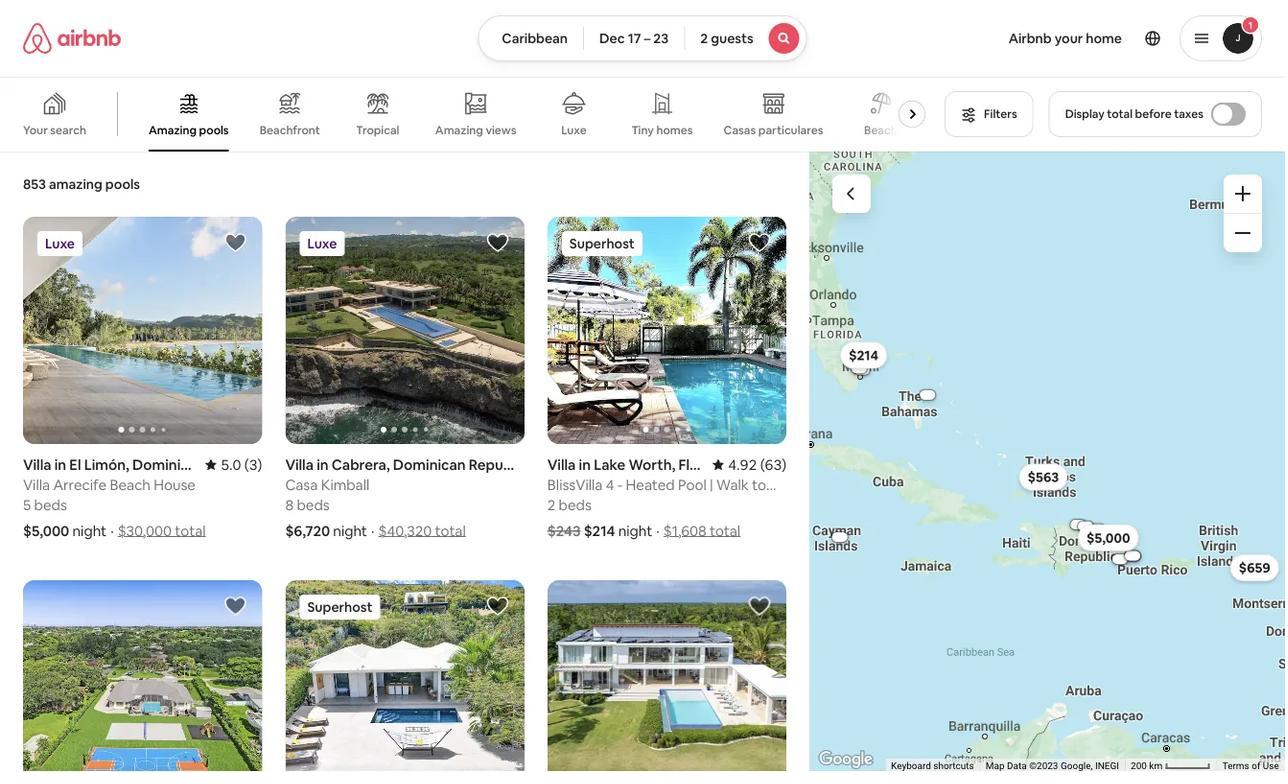 Task type: describe. For each thing, give the bounding box(es) containing it.
terms of use
[[1223, 760, 1280, 772]]

2 for 2 beds $243 $214 night · $1,608 total
[[548, 495, 556, 514]]

of
[[1252, 760, 1261, 772]]

$30,000
[[118, 521, 172, 540]]

853 amazing pools
[[23, 176, 140, 193]]

$4,362
[[832, 534, 849, 540]]

amazing pools
[[149, 123, 229, 138]]

200 km button
[[1126, 759, 1217, 772]]

$563 button
[[1020, 464, 1068, 491]]

google,
[[1061, 760, 1093, 772]]

zoom out image
[[1236, 225, 1251, 241]]

particulares
[[759, 123, 824, 137]]

0 horizontal spatial pools
[[105, 176, 140, 193]]

homes
[[657, 123, 693, 138]]

house
[[154, 475, 196, 494]]

terms of use link
[[1223, 760, 1280, 772]]

night inside 2 beds $243 $214 night · $1,608 total
[[619, 521, 653, 540]]

$4,362 button
[[821, 533, 859, 542]]

4.92
[[728, 455, 757, 474]]

airbnb your home link
[[998, 18, 1134, 59]]

4.92 out of 5 average rating,  63 reviews image
[[713, 455, 787, 474]]

5.0 (3)
[[221, 455, 262, 474]]

dec 17 – 23 button
[[583, 15, 685, 61]]

(3)
[[244, 455, 262, 474]]

5
[[23, 495, 31, 514]]

casa
[[285, 475, 318, 494]]

keyboard shortcuts
[[892, 760, 975, 772]]

(63)
[[761, 455, 787, 474]]

map data ©2023 google, inegi
[[986, 760, 1120, 772]]

$30,000 total button
[[118, 521, 206, 540]]

beds inside villa arrecife beach house 5 beds $5,000 night · $30,000 total
[[34, 495, 67, 514]]

your
[[23, 123, 48, 138]]

villa
[[23, 475, 50, 494]]

$14,667 button
[[909, 390, 947, 400]]

group containing amazing views
[[0, 77, 934, 152]]

· inside casa kimball 8 beds $6,720 night · $40,320 total
[[371, 521, 375, 540]]

before
[[1136, 106, 1172, 121]]

keyboard
[[892, 760, 932, 772]]

$40,320 total button
[[378, 521, 466, 540]]

night inside villa arrecife beach house 5 beds $5,000 night · $30,000 total
[[72, 521, 107, 540]]

amazing for amazing pools
[[149, 123, 197, 138]]

$5,000 inside villa arrecife beach house 5 beds $5,000 night · $30,000 total
[[23, 521, 69, 540]]

beach inside villa arrecife beach house 5 beds $5,000 night · $30,000 total
[[110, 475, 151, 494]]

$1,608
[[664, 521, 707, 540]]

8
[[285, 495, 294, 514]]

200
[[1131, 760, 1148, 772]]

1
[[1249, 19, 1253, 31]]

tropical
[[356, 123, 400, 138]]

853
[[23, 176, 46, 193]]

©2023
[[1030, 760, 1059, 772]]

pools inside group
[[199, 123, 229, 138]]

km
[[1150, 760, 1163, 772]]

amazing views
[[435, 123, 517, 137]]

17
[[628, 30, 641, 47]]

$40,320
[[378, 521, 432, 540]]

total inside button
[[1107, 106, 1133, 121]]

beds inside casa kimball 8 beds $6,720 night · $40,320 total
[[297, 495, 330, 514]]

zoom in image
[[1236, 186, 1251, 201]]

$214 inside button
[[849, 347, 879, 364]]

caribbean
[[502, 30, 568, 47]]

23
[[654, 30, 669, 47]]

2 beds $243 $214 night · $1,608 total
[[548, 495, 741, 540]]

none search field containing caribbean
[[478, 15, 808, 61]]

display total before taxes button
[[1049, 91, 1263, 137]]

shortcuts
[[934, 760, 975, 772]]

google map
showing 34 stays. region
[[810, 152, 1286, 772]]

your search
[[23, 123, 86, 138]]

1 button
[[1180, 15, 1263, 61]]

–
[[644, 30, 651, 47]]

filters
[[985, 106, 1018, 121]]



Task type: vqa. For each thing, say whether or not it's contained in the screenshot.
Beach in Villa Arrecife Beach House 5 beds $5,000 night · $30,000 total
yes



Task type: locate. For each thing, give the bounding box(es) containing it.
inegi
[[1096, 760, 1120, 772]]

$214 button
[[841, 342, 888, 369]]

0 horizontal spatial $5,000
[[23, 521, 69, 540]]

0 horizontal spatial amazing
[[149, 123, 197, 138]]

2 guests button
[[684, 15, 808, 61]]

$563
[[1028, 469, 1060, 486]]

total right $30,000
[[175, 521, 206, 540]]

beach inside group
[[864, 123, 898, 138]]

total right the $1,608
[[710, 521, 741, 540]]

beds right 5
[[34, 495, 67, 514]]

0 horizontal spatial ·
[[110, 521, 114, 540]]

$214 inside 2 beds $243 $214 night · $1,608 total
[[584, 521, 615, 540]]

2 inside button
[[701, 30, 708, 47]]

2 inside 2 beds $243 $214 night · $1,608 total
[[548, 495, 556, 514]]

200 km
[[1131, 760, 1166, 772]]

· left $40,320
[[371, 521, 375, 540]]

filters button
[[945, 91, 1034, 137]]

2 night from the left
[[333, 521, 367, 540]]

2 horizontal spatial night
[[619, 521, 653, 540]]

0 horizontal spatial beds
[[34, 495, 67, 514]]

dec 17 – 23
[[600, 30, 669, 47]]

$5,000
[[23, 521, 69, 540], [1087, 529, 1131, 547]]

data
[[1008, 760, 1027, 772]]

1 · from the left
[[110, 521, 114, 540]]

total right $40,320
[[435, 521, 466, 540]]

display total before taxes
[[1066, 106, 1204, 121]]

0 horizontal spatial night
[[72, 521, 107, 540]]

group
[[0, 77, 934, 152], [23, 217, 262, 444], [285, 217, 525, 444], [548, 217, 787, 444], [23, 580, 262, 772], [285, 580, 525, 772], [548, 580, 787, 772]]

search
[[50, 123, 86, 138]]

3 beds from the left
[[559, 495, 592, 514]]

0 horizontal spatial $214
[[584, 521, 615, 540]]

night inside casa kimball 8 beds $6,720 night · $40,320 total
[[333, 521, 367, 540]]

taxes
[[1175, 106, 1204, 121]]

$5,000 inside button
[[1087, 529, 1131, 547]]

2 horizontal spatial ·
[[657, 521, 660, 540]]

casas
[[724, 123, 756, 137]]

total left before
[[1107, 106, 1133, 121]]

5.0
[[221, 455, 241, 474]]

total
[[1107, 106, 1133, 121], [175, 521, 206, 540], [435, 521, 466, 540], [710, 521, 741, 540]]

night left the $1,608
[[619, 521, 653, 540]]

display
[[1066, 106, 1105, 121]]

4.92 (63)
[[728, 455, 787, 474]]

2
[[701, 30, 708, 47], [548, 495, 556, 514]]

2 for 2 guests
[[701, 30, 708, 47]]

add to wishlist: home in davie, florida image
[[224, 595, 247, 618]]

· left the $1,608
[[657, 521, 660, 540]]

keyboard shortcuts button
[[892, 759, 975, 772]]

2 horizontal spatial beds
[[559, 495, 592, 514]]

$14,667
[[918, 392, 938, 398]]

beachfront
[[260, 123, 320, 138]]

2 guests
[[701, 30, 754, 47]]

· left $30,000
[[110, 521, 114, 540]]

1 horizontal spatial $5,000
[[1087, 529, 1131, 547]]

beach right particulares
[[864, 123, 898, 138]]

beds up $243
[[559, 495, 592, 514]]

amazing for amazing views
[[435, 123, 483, 137]]

add to wishlist: villa in  la savane, st. martin image
[[486, 595, 509, 618]]

0 vertical spatial 2
[[701, 30, 708, 47]]

$6,720
[[285, 521, 330, 540]]

home
[[1086, 30, 1123, 47]]

· inside villa arrecife beach house 5 beds $5,000 night · $30,000 total
[[110, 521, 114, 540]]

amazing
[[435, 123, 483, 137], [149, 123, 197, 138]]

0 vertical spatial beach
[[864, 123, 898, 138]]

terms
[[1223, 760, 1250, 772]]

casa kimball 8 beds $6,720 night · $40,320 total
[[285, 475, 466, 540]]

2 left guests
[[701, 30, 708, 47]]

None search field
[[478, 15, 808, 61]]

tiny
[[632, 123, 654, 138]]

5.0 out of 5 average rating,  3 reviews image
[[206, 455, 262, 474]]

·
[[110, 521, 114, 540], [371, 521, 375, 540], [657, 521, 660, 540]]

use
[[1264, 760, 1280, 772]]

add to wishlist: villa in punta cana, dominican republic image
[[749, 595, 772, 618]]

caribbean button
[[478, 15, 584, 61]]

profile element
[[831, 0, 1263, 77]]

0 vertical spatial pools
[[199, 123, 229, 138]]

arrecife
[[53, 475, 107, 494]]

1 vertical spatial $214
[[584, 521, 615, 540]]

0 horizontal spatial beach
[[110, 475, 151, 494]]

guests
[[711, 30, 754, 47]]

add to wishlist: villa in el limón, dominican republic image
[[224, 231, 247, 254]]

1 night from the left
[[72, 521, 107, 540]]

beds inside 2 beds $243 $214 night · $1,608 total
[[559, 495, 592, 514]]

1 beds from the left
[[34, 495, 67, 514]]

tiny homes
[[632, 123, 693, 138]]

$1,608 total button
[[664, 521, 741, 540]]

1 horizontal spatial pools
[[199, 123, 229, 138]]

night right $6,720
[[333, 521, 367, 540]]

2 beds from the left
[[297, 495, 330, 514]]

beds
[[34, 495, 67, 514], [297, 495, 330, 514], [559, 495, 592, 514]]

$214
[[849, 347, 879, 364], [584, 521, 615, 540]]

pools left the beachfront on the top
[[199, 123, 229, 138]]

1 horizontal spatial amazing
[[435, 123, 483, 137]]

3 · from the left
[[657, 521, 660, 540]]

amazing
[[49, 176, 103, 193]]

2 up $243
[[548, 495, 556, 514]]

$659
[[1239, 559, 1271, 577]]

views
[[486, 123, 517, 137]]

0 horizontal spatial 2
[[548, 495, 556, 514]]

· inside 2 beds $243 $214 night · $1,608 total
[[657, 521, 660, 540]]

2 · from the left
[[371, 521, 375, 540]]

villa arrecife beach house 5 beds $5,000 night · $30,000 total
[[23, 475, 206, 540]]

$243
[[548, 521, 581, 540]]

1 horizontal spatial night
[[333, 521, 367, 540]]

kimball
[[321, 475, 370, 494]]

airbnb your home
[[1009, 30, 1123, 47]]

1 vertical spatial beach
[[110, 475, 151, 494]]

night down arrecife at bottom
[[72, 521, 107, 540]]

beds down 'casa'
[[297, 495, 330, 514]]

dec
[[600, 30, 625, 47]]

night
[[72, 521, 107, 540], [333, 521, 367, 540], [619, 521, 653, 540]]

1 horizontal spatial $214
[[849, 347, 879, 364]]

add to wishlist: villa in lake worth, florida image
[[749, 231, 772, 254]]

google image
[[815, 747, 878, 772]]

pools
[[199, 123, 229, 138], [105, 176, 140, 193]]

add to wishlist: villa in cabrera, dominican republic image
[[486, 231, 509, 254]]

1 horizontal spatial beach
[[864, 123, 898, 138]]

map
[[986, 760, 1005, 772]]

luxe
[[561, 123, 587, 138]]

1 horizontal spatial 2
[[701, 30, 708, 47]]

0 vertical spatial $214
[[849, 347, 879, 364]]

pools right amazing
[[105, 176, 140, 193]]

$5,000 button
[[1079, 525, 1140, 551]]

casas particulares
[[724, 123, 824, 137]]

1 horizontal spatial beds
[[297, 495, 330, 514]]

1 vertical spatial 2
[[548, 495, 556, 514]]

$659 button
[[1231, 555, 1280, 581]]

airbnb
[[1009, 30, 1052, 47]]

3 night from the left
[[619, 521, 653, 540]]

total inside villa arrecife beach house 5 beds $5,000 night · $30,000 total
[[175, 521, 206, 540]]

your
[[1055, 30, 1083, 47]]

total inside 2 beds $243 $214 night · $1,608 total
[[710, 521, 741, 540]]

1 vertical spatial pools
[[105, 176, 140, 193]]

beach
[[864, 123, 898, 138], [110, 475, 151, 494]]

beach left the house
[[110, 475, 151, 494]]

total inside casa kimball 8 beds $6,720 night · $40,320 total
[[435, 521, 466, 540]]

1 horizontal spatial ·
[[371, 521, 375, 540]]



